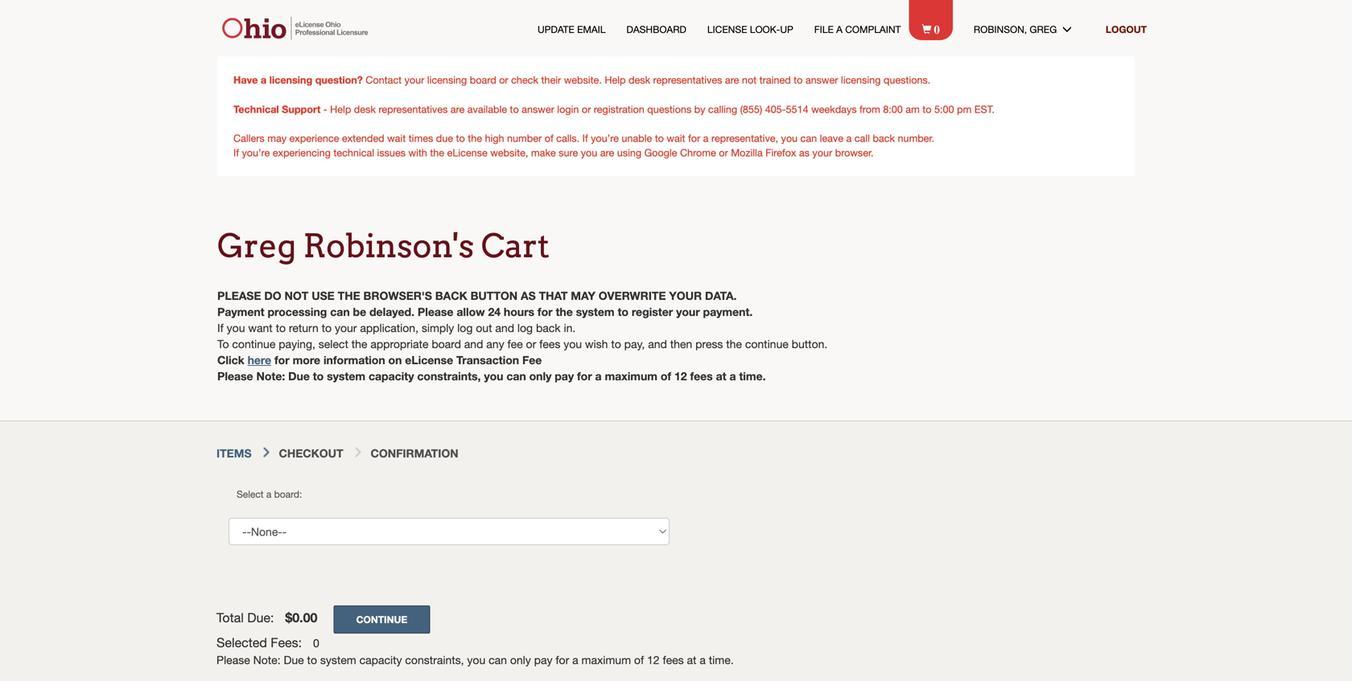 Task type: describe. For each thing, give the bounding box(es) containing it.
24
[[488, 305, 501, 319]]

that
[[539, 289, 568, 303]]

help inside technical support - help desk representatives are available to answer login or registration questions by calling (855) 405-5514 weekdays from 8:00 am to 5:00 pm est.
[[330, 103, 351, 115]]

of inside please do not use the browser's back button as that may overwrite your data. payment processing can be delayed. please allow 24 hours for the system to register your payment. if you want to return to your application, simply log out and log back in. to continue paying, select the appropriate board and any fee or fees you wish to pay, and then press the continue button. click here for more information on elicense transaction fee please note: due to system capacity constraints, you can only pay for a maximum of 12 fees at a time.
[[661, 370, 671, 383]]

2 horizontal spatial fees
[[690, 370, 713, 383]]

capacity inside 0 please note: due to system capacity constraints, you can only pay for a maximum of 12 fees at a time.
[[359, 654, 402, 667]]

on
[[388, 354, 402, 367]]

information
[[324, 354, 385, 367]]

technical
[[334, 147, 374, 159]]

to inside have a licensing question? contact your licensing board or check their website. help desk representatives are not trained to answer licensing questions.
[[794, 74, 803, 86]]

the
[[338, 289, 360, 303]]

maximum inside 0 please note: due to system capacity constraints, you can only pay for a maximum of 12 fees at a time.
[[582, 654, 631, 667]]

please inside 0 please note: due to system capacity constraints, you can only pay for a maximum of 12 fees at a time.
[[217, 654, 250, 667]]

at inside 0 please note: due to system capacity constraints, you can only pay for a maximum of 12 fees at a time.
[[687, 654, 697, 667]]

any
[[486, 338, 504, 351]]

greg robinson's cart
[[217, 227, 550, 266]]

1 horizontal spatial and
[[495, 322, 514, 335]]

leave
[[820, 132, 844, 144]]

technical
[[233, 103, 279, 115]]

confirmation
[[371, 447, 458, 460]]

2 horizontal spatial licensing
[[841, 74, 881, 86]]

may
[[267, 132, 287, 144]]

selected fees:
[[217, 636, 302, 651]]

due
[[436, 132, 453, 144]]

to up google
[[655, 132, 664, 144]]

your
[[669, 289, 702, 303]]

5:00
[[934, 103, 954, 115]]

sure
[[559, 147, 578, 159]]

complaint
[[845, 24, 901, 35]]

est.
[[974, 103, 995, 115]]

then
[[670, 338, 692, 351]]

representatives inside technical support - help desk representatives are available to answer login or registration questions by calling (855) 405-5514 weekdays from 8:00 am to 5:00 pm est.
[[379, 103, 448, 115]]

want
[[248, 322, 273, 335]]

constraints, inside 0 please note: due to system capacity constraints, you can only pay for a maximum of 12 fees at a time.
[[405, 654, 464, 667]]

the up in.
[[556, 305, 573, 319]]

can inside 0 please note: due to system capacity constraints, you can only pay for a maximum of 12 fees at a time.
[[489, 654, 507, 667]]

2 wait from the left
[[667, 132, 685, 144]]

update email link
[[538, 22, 606, 36]]

can inside callers may experience extended wait times due to the high number of calls. if you're unable to wait for a representative, you can leave a call back number. if you're experiencing technical issues with the elicense website, make sure you are using google chrome or mozilla firefox as your browser.
[[801, 132, 817, 144]]

logout
[[1106, 24, 1147, 35]]

unable
[[622, 132, 652, 144]]

0 please note: due to system capacity constraints, you can only pay for a maximum of 12 fees at a time.
[[217, 637, 734, 667]]

(855)
[[740, 103, 762, 115]]

trained
[[760, 74, 791, 86]]

1 vertical spatial you're
[[242, 147, 270, 159]]

by
[[694, 103, 705, 115]]

have a licensing question? contact your licensing board or check their website. help desk representatives are not trained to answer licensing questions.
[[233, 74, 931, 86]]

license
[[707, 24, 747, 35]]

their
[[541, 74, 561, 86]]

2 continue from the left
[[745, 338, 789, 351]]

not
[[285, 289, 309, 303]]

elicense ohio professional licensure image
[[217, 16, 377, 40]]

return
[[289, 322, 319, 335]]

only inside 0 please note: due to system capacity constraints, you can only pay for a maximum of 12 fees at a time.
[[510, 654, 531, 667]]

with
[[408, 147, 427, 159]]

delayed.
[[369, 305, 415, 319]]

robinson, greg link
[[974, 22, 1085, 36]]

due inside please do not use the browser's back button as that may overwrite your data. payment processing can be delayed. please allow 24 hours for the system to register your payment. if you want to return to your application, simply log out and log back in. to continue paying, select the appropriate board and any fee or fees you wish to pay, and then press the continue button. click here for more information on elicense transaction fee please note: due to system capacity constraints, you can only pay for a maximum of 12 fees at a time.
[[288, 370, 310, 383]]

may
[[571, 289, 596, 303]]

callers
[[233, 132, 265, 144]]

pay inside 0 please note: due to system capacity constraints, you can only pay for a maximum of 12 fees at a time.
[[534, 654, 553, 667]]

issues
[[377, 147, 406, 159]]

cart
[[481, 227, 550, 266]]

0 horizontal spatial licensing
[[269, 74, 312, 86]]

12 inside 0 please note: due to system capacity constraints, you can only pay for a maximum of 12 fees at a time.
[[647, 654, 660, 667]]

email
[[577, 24, 606, 35]]

website,
[[490, 147, 528, 159]]

due inside 0 please note: due to system capacity constraints, you can only pay for a maximum of 12 fees at a time.
[[284, 654, 304, 667]]

press
[[696, 338, 723, 351]]

or inside technical support - help desk representatives are available to answer login or registration questions by calling (855) 405-5514 weekdays from 8:00 am to 5:00 pm est.
[[582, 103, 591, 115]]

button.
[[792, 338, 828, 351]]

file
[[814, 24, 834, 35]]

1 wait from the left
[[387, 132, 406, 144]]

calls.
[[556, 132, 580, 144]]

representatives inside have a licensing question? contact your licensing board or check their website. help desk representatives are not trained to answer licensing questions.
[[653, 74, 722, 86]]

12 inside please do not use the browser's back button as that may overwrite your data. payment processing can be delayed. please allow 24 hours for the system to register your payment. if you want to return to your application, simply log out and log back in. to continue paying, select the appropriate board and any fee or fees you wish to pay, and then press the continue button. click here for more information on elicense transaction fee please note: due to system capacity constraints, you can only pay for a maximum of 12 fees at a time.
[[674, 370, 687, 383]]

1 log from the left
[[457, 322, 473, 335]]

website.
[[564, 74, 602, 86]]

have
[[233, 74, 258, 86]]

0.00
[[292, 611, 317, 626]]

dashboard
[[627, 24, 686, 35]]

transaction
[[456, 354, 519, 367]]

elicense inside please do not use the browser's back button as that may overwrite your data. payment processing can be delayed. please allow 24 hours for the system to register your payment. if you want to return to your application, simply log out and log back in. to continue paying, select the appropriate board and any fee or fees you wish to pay, and then press the continue button. click here for more information on elicense transaction fee please note: due to system capacity constraints, you can only pay for a maximum of 12 fees at a time.
[[405, 354, 453, 367]]

1 vertical spatial system
[[327, 370, 365, 383]]

your inside have a licensing question? contact your licensing board or check their website. help desk representatives are not trained to answer licensing questions.
[[405, 74, 424, 86]]

fees inside 0 please note: due to system capacity constraints, you can only pay for a maximum of 12 fees at a time.
[[663, 654, 684, 667]]

desk inside have a licensing question? contact your licensing board or check their website. help desk representatives are not trained to answer licensing questions.
[[629, 74, 650, 86]]

to right am
[[923, 103, 932, 115]]

available
[[467, 103, 507, 115]]

file a complaint link
[[814, 22, 901, 36]]

to
[[217, 338, 229, 351]]

number
[[507, 132, 542, 144]]

of inside callers may experience extended wait times due to the high number of calls. if you're unable to wait for a representative, you can leave a call back number. if you're experiencing technical issues with the elicense website, make sure you are using google chrome or mozilla firefox as your browser.
[[545, 132, 554, 144]]

1 vertical spatial greg
[[217, 227, 296, 266]]

pay,
[[624, 338, 645, 351]]

your down your
[[676, 305, 700, 319]]

fee
[[522, 354, 542, 367]]

paying,
[[279, 338, 315, 351]]

am
[[906, 103, 920, 115]]

or inside callers may experience extended wait times due to the high number of calls. if you're unable to wait for a representative, you can leave a call back number. if you're experiencing technical issues with the elicense website, make sure you are using google chrome or mozilla firefox as your browser.
[[719, 147, 728, 159]]

due:
[[247, 611, 274, 626]]

select
[[319, 338, 348, 351]]

elicense inside callers may experience extended wait times due to the high number of calls. if you're unable to wait for a representative, you can leave a call back number. if you're experiencing technical issues with the elicense website, make sure you are using google chrome or mozilla firefox as your browser.
[[447, 147, 488, 159]]

pay inside please do not use the browser's back button as that may overwrite your data. payment processing can be delayed. please allow 24 hours for the system to register your payment. if you want to return to your application, simply log out and log back in. to continue paying, select the appropriate board and any fee or fees you wish to pay, and then press the continue button. click here for more information on elicense transaction fee please note: due to system capacity constraints, you can only pay for a maximum of 12 fees at a time.
[[555, 370, 574, 383]]

if inside please do not use the browser's back button as that may overwrite your data. payment processing can be delayed. please allow 24 hours for the system to register your payment. if you want to return to your application, simply log out and log back in. to continue paying, select the appropriate board and any fee or fees you wish to pay, and then press the continue button. click here for more information on elicense transaction fee please note: due to system capacity constraints, you can only pay for a maximum of 12 fees at a time.
[[217, 322, 224, 335]]

the down due
[[430, 147, 444, 159]]

questions.
[[884, 74, 931, 86]]

0 horizontal spatial fees
[[539, 338, 560, 351]]

note: inside 0 please note: due to system capacity constraints, you can only pay for a maximum of 12 fees at a time.
[[253, 654, 281, 667]]

or inside please do not use the browser's back button as that may overwrite your data. payment processing can be delayed. please allow 24 hours for the system to register your payment. if you want to return to your application, simply log out and log back in. to continue paying, select the appropriate board and any fee or fees you wish to pay, and then press the continue button. click here for more information on elicense transaction fee please note: due to system capacity constraints, you can only pay for a maximum of 12 fees at a time.
[[526, 338, 536, 351]]

board inside please do not use the browser's back button as that may overwrite your data. payment processing can be delayed. please allow 24 hours for the system to register your payment. if you want to return to your application, simply log out and log back in. to continue paying, select the appropriate board and any fee or fees you wish to pay, and then press the continue button. click here for more information on elicense transaction fee please note: due to system capacity constraints, you can only pay for a maximum of 12 fees at a time.
[[432, 338, 461, 351]]

application,
[[360, 322, 419, 335]]

0 vertical spatial system
[[576, 305, 615, 319]]

of inside 0 please note: due to system capacity constraints, you can only pay for a maximum of 12 fees at a time.
[[634, 654, 644, 667]]

experiencing
[[273, 147, 331, 159]]

do
[[264, 289, 281, 303]]

to up select
[[322, 322, 332, 335]]

data.
[[705, 289, 737, 303]]

your up select
[[335, 322, 357, 335]]

0 link
[[922, 21, 953, 36]]

8:00
[[883, 103, 903, 115]]

back
[[435, 289, 467, 303]]

as
[[799, 147, 810, 159]]

out
[[476, 322, 492, 335]]

robinson,
[[974, 24, 1027, 35]]

number.
[[898, 132, 934, 144]]



Task type: vqa. For each thing, say whether or not it's contained in the screenshot.
time. to the bottom
yes



Task type: locate. For each thing, give the bounding box(es) containing it.
please down click
[[217, 370, 253, 383]]

select a board:
[[237, 489, 302, 500]]

1 vertical spatial capacity
[[359, 654, 402, 667]]

are inside technical support - help desk representatives are available to answer login or registration questions by calling (855) 405-5514 weekdays from 8:00 am to 5:00 pm est.
[[451, 103, 465, 115]]

1 horizontal spatial 12
[[674, 370, 687, 383]]

weekdays
[[811, 103, 857, 115]]

pm
[[957, 103, 972, 115]]

and right the "pay,"
[[648, 338, 667, 351]]

1 horizontal spatial pay
[[555, 370, 574, 383]]

constraints, inside please do not use the browser's back button as that may overwrite your data. payment processing can be delayed. please allow 24 hours for the system to register your payment. if you want to return to your application, simply log out and log back in. to continue paying, select the appropriate board and any fee or fees you wish to pay, and then press the continue button. click here for more information on elicense transaction fee please note: due to system capacity constraints, you can only pay for a maximum of 12 fees at a time.
[[417, 370, 481, 383]]

elicense down simply
[[405, 354, 453, 367]]

simply
[[422, 322, 454, 335]]

1 horizontal spatial of
[[634, 654, 644, 667]]

are left not
[[725, 74, 739, 86]]

0 horizontal spatial time.
[[709, 654, 734, 667]]

1 vertical spatial are
[[451, 103, 465, 115]]

or right fee
[[526, 338, 536, 351]]

desk
[[629, 74, 650, 86], [354, 103, 376, 115]]

you inside 0 please note: due to system capacity constraints, you can only pay for a maximum of 12 fees at a time.
[[467, 654, 486, 667]]

greg left menu down icon
[[1030, 24, 1057, 35]]

if down callers
[[233, 147, 239, 159]]

due down fees:
[[284, 654, 304, 667]]

total due:
[[217, 611, 274, 626]]

back
[[873, 132, 895, 144], [536, 322, 561, 335]]

using
[[617, 147, 642, 159]]

fee
[[507, 338, 523, 351]]

0 vertical spatial if
[[582, 132, 588, 144]]

0 horizontal spatial and
[[464, 338, 483, 351]]

wish
[[585, 338, 608, 351]]

back right call
[[873, 132, 895, 144]]

your
[[405, 74, 424, 86], [812, 147, 832, 159], [676, 305, 700, 319], [335, 322, 357, 335]]

maximum inside please do not use the browser's back button as that may overwrite your data. payment processing can be delayed. please allow 24 hours for the system to register your payment. if you want to return to your application, simply log out and log back in. to continue paying, select the appropriate board and any fee or fees you wish to pay, and then press the continue button. click here for more information on elicense transaction fee please note: due to system capacity constraints, you can only pay for a maximum of 12 fees at a time.
[[605, 370, 658, 383]]

to inside 0 please note: due to system capacity constraints, you can only pay for a maximum of 12 fees at a time.
[[307, 654, 317, 667]]

the left 'high'
[[468, 132, 482, 144]]

not
[[742, 74, 757, 86]]

and up any
[[495, 322, 514, 335]]

1 vertical spatial desk
[[354, 103, 376, 115]]

click
[[217, 354, 244, 367]]

up
[[780, 24, 793, 35]]

back inside callers may experience extended wait times due to the high number of calls. if you're unable to wait for a representative, you can leave a call back number. if you're experiencing technical issues with the elicense website, make sure you are using google chrome or mozilla firefox as your browser.
[[873, 132, 895, 144]]

0 for 0
[[934, 21, 940, 35]]

time. inside please do not use the browser's back button as that may overwrite your data. payment processing can be delayed. please allow 24 hours for the system to register your payment. if you want to return to your application, simply log out and log back in. to continue paying, select the appropriate board and any fee or fees you wish to pay, and then press the continue button. click here for more information on elicense transaction fee please note: due to system capacity constraints, you can only pay for a maximum of 12 fees at a time.
[[739, 370, 766, 383]]

1 vertical spatial fees
[[690, 370, 713, 383]]

2 vertical spatial fees
[[663, 654, 684, 667]]

system
[[576, 305, 615, 319], [327, 370, 365, 383], [320, 654, 356, 667]]

update
[[538, 24, 574, 35]]

representatives up times
[[379, 103, 448, 115]]

fees:
[[271, 636, 302, 651]]

your down leave
[[812, 147, 832, 159]]

are inside callers may experience extended wait times due to the high number of calls. if you're unable to wait for a representative, you can leave a call back number. if you're experiencing technical issues with the elicense website, make sure you are using google chrome or mozilla firefox as your browser.
[[600, 147, 614, 159]]

0 horizontal spatial you're
[[242, 147, 270, 159]]

your inside callers may experience extended wait times due to the high number of calls. if you're unable to wait for a representative, you can leave a call back number. if you're experiencing technical issues with the elicense website, make sure you are using google chrome or mozilla firefox as your browser.
[[812, 147, 832, 159]]

capacity
[[369, 370, 414, 383], [359, 654, 402, 667]]

browser's
[[363, 289, 432, 303]]

wait up google
[[667, 132, 685, 144]]

capacity inside please do not use the browser's back button as that may overwrite your data. payment processing can be delayed. please allow 24 hours for the system to register your payment. if you want to return to your application, simply log out and log back in. to continue paying, select the appropriate board and any fee or fees you wish to pay, and then press the continue button. click here for more information on elicense transaction fee please note: due to system capacity constraints, you can only pay for a maximum of 12 fees at a time.
[[369, 370, 414, 383]]

to down overwrite
[[618, 305, 629, 319]]

0 vertical spatial back
[[873, 132, 895, 144]]

1 vertical spatial time.
[[709, 654, 734, 667]]

0 horizontal spatial log
[[457, 322, 473, 335]]

logout link
[[1106, 24, 1147, 35]]

are left using in the left top of the page
[[600, 147, 614, 159]]

0 horizontal spatial of
[[545, 132, 554, 144]]

please down selected at the bottom left of page
[[217, 654, 250, 667]]

for inside 0 please note: due to system capacity constraints, you can only pay for a maximum of 12 fees at a time.
[[556, 654, 569, 667]]

1 horizontal spatial desk
[[629, 74, 650, 86]]

desk inside technical support - help desk representatives are available to answer login or registration questions by calling (855) 405-5514 weekdays from 8:00 am to 5:00 pm est.
[[354, 103, 376, 115]]

licensing up due
[[427, 74, 467, 86]]

greg up do
[[217, 227, 296, 266]]

checkout
[[279, 447, 343, 460]]

wait up the issues
[[387, 132, 406, 144]]

0 vertical spatial greg
[[1030, 24, 1057, 35]]

button
[[471, 289, 518, 303]]

0 vertical spatial 12
[[674, 370, 687, 383]]

your right contact
[[405, 74, 424, 86]]

1 vertical spatial help
[[330, 103, 351, 115]]

0 vertical spatial note:
[[256, 370, 285, 383]]

you're
[[591, 132, 619, 144], [242, 147, 270, 159]]

0 horizontal spatial pay
[[534, 654, 553, 667]]

licensing up support
[[269, 74, 312, 86]]

be
[[353, 305, 366, 319]]

1 horizontal spatial you're
[[591, 132, 619, 144]]

1 horizontal spatial representatives
[[653, 74, 722, 86]]

board down simply
[[432, 338, 461, 351]]

or
[[499, 74, 508, 86], [582, 103, 591, 115], [719, 147, 728, 159], [526, 338, 536, 351]]

help inside have a licensing question? contact your licensing board or check their website. help desk representatives are not trained to answer licensing questions.
[[605, 74, 626, 86]]

registration
[[594, 103, 645, 115]]

hours
[[504, 305, 534, 319]]

0 for 0 please note: due to system capacity constraints, you can only pay for a maximum of 12 fees at a time.
[[313, 637, 319, 650]]

1 vertical spatial if
[[233, 147, 239, 159]]

0 vertical spatial are
[[725, 74, 739, 86]]

to down the more
[[313, 370, 324, 383]]

answer inside have a licensing question? contact your licensing board or check their website. help desk representatives are not trained to answer licensing questions.
[[806, 74, 838, 86]]

or inside have a licensing question? contact your licensing board or check their website. help desk representatives are not trained to answer licensing questions.
[[499, 74, 508, 86]]

2 horizontal spatial if
[[582, 132, 588, 144]]

for
[[688, 132, 700, 144], [538, 305, 553, 319], [274, 354, 290, 367], [577, 370, 592, 383], [556, 654, 569, 667]]

1 vertical spatial pay
[[534, 654, 553, 667]]

0 horizontal spatial are
[[451, 103, 465, 115]]

system inside 0 please note: due to system capacity constraints, you can only pay for a maximum of 12 fees at a time.
[[320, 654, 356, 667]]

times
[[409, 132, 433, 144]]

0 vertical spatial fees
[[539, 338, 560, 351]]

1 vertical spatial maximum
[[582, 654, 631, 667]]

look-
[[750, 24, 780, 35]]

0 left robinson,
[[934, 21, 940, 35]]

representative,
[[711, 132, 778, 144]]

0 horizontal spatial board
[[432, 338, 461, 351]]

allow
[[457, 305, 485, 319]]

1 horizontal spatial continue
[[745, 338, 789, 351]]

overwrite
[[599, 289, 666, 303]]

register
[[632, 305, 673, 319]]

1 horizontal spatial greg
[[1030, 24, 1057, 35]]

0 horizontal spatial 0
[[313, 637, 319, 650]]

pay
[[555, 370, 574, 383], [534, 654, 553, 667]]

2 vertical spatial if
[[217, 322, 224, 335]]

fees
[[539, 338, 560, 351], [690, 370, 713, 383], [663, 654, 684, 667]]

to down 0.00
[[307, 654, 317, 667]]

you're up using in the left top of the page
[[591, 132, 619, 144]]

are inside have a licensing question? contact your licensing board or check their website. help desk representatives are not trained to answer licensing questions.
[[725, 74, 739, 86]]

1 vertical spatial of
[[661, 370, 671, 383]]

1 continue from the left
[[232, 338, 276, 351]]

browser.
[[835, 147, 874, 159]]

0 vertical spatial constraints,
[[417, 370, 481, 383]]

time. inside 0 please note: due to system capacity constraints, you can only pay for a maximum of 12 fees at a time.
[[709, 654, 734, 667]]

0 vertical spatial 0
[[934, 21, 940, 35]]

0 vertical spatial desk
[[629, 74, 650, 86]]

note: inside please do not use the browser's back button as that may overwrite your data. payment processing can be delayed. please allow 24 hours for the system to register your payment. if you want to return to your application, simply log out and log back in. to continue paying, select the appropriate board and any fee or fees you wish to pay, and then press the continue button. click here for more information on elicense transaction fee please note: due to system capacity constraints, you can only pay for a maximum of 12 fees at a time.
[[256, 370, 285, 383]]

0 horizontal spatial representatives
[[379, 103, 448, 115]]

desk up extended
[[354, 103, 376, 115]]

1 horizontal spatial back
[[873, 132, 895, 144]]

0 vertical spatial capacity
[[369, 370, 414, 383]]

1 horizontal spatial fees
[[663, 654, 684, 667]]

firefox
[[766, 147, 796, 159]]

more
[[293, 354, 320, 367]]

items
[[217, 447, 252, 460]]

1 horizontal spatial if
[[233, 147, 239, 159]]

1 horizontal spatial licensing
[[427, 74, 467, 86]]

0 vertical spatial representatives
[[653, 74, 722, 86]]

payment
[[217, 305, 264, 319]]

1 horizontal spatial board
[[470, 74, 496, 86]]

time.
[[739, 370, 766, 383], [709, 654, 734, 667]]

0 horizontal spatial if
[[217, 322, 224, 335]]

1 horizontal spatial wait
[[667, 132, 685, 144]]

0 horizontal spatial help
[[330, 103, 351, 115]]

0 vertical spatial you're
[[591, 132, 619, 144]]

0 horizontal spatial answer
[[522, 103, 554, 115]]

experience
[[289, 132, 339, 144]]

to left the "pay,"
[[611, 338, 621, 351]]

or right login
[[582, 103, 591, 115]]

help up technical support - help desk representatives are available to answer login or registration questions by calling (855) 405-5514 weekdays from 8:00 am to 5:00 pm est.
[[605, 74, 626, 86]]

1 vertical spatial answer
[[522, 103, 554, 115]]

0 vertical spatial time.
[[739, 370, 766, 383]]

board up available
[[470, 74, 496, 86]]

answer left login
[[522, 103, 554, 115]]

log
[[457, 322, 473, 335], [517, 322, 533, 335]]

board
[[470, 74, 496, 86], [432, 338, 461, 351]]

2 vertical spatial please
[[217, 654, 250, 667]]

0 vertical spatial of
[[545, 132, 554, 144]]

2 horizontal spatial are
[[725, 74, 739, 86]]

please up simply
[[418, 305, 454, 319]]

to right available
[[510, 103, 519, 115]]

menu down image
[[1062, 24, 1085, 34]]

are
[[725, 74, 739, 86], [451, 103, 465, 115], [600, 147, 614, 159]]

if up to on the left of the page
[[217, 322, 224, 335]]

2 vertical spatial system
[[320, 654, 356, 667]]

help right -
[[330, 103, 351, 115]]

only inside please do not use the browser's back button as that may overwrite your data. payment processing can be delayed. please allow 24 hours for the system to register your payment. if you want to return to your application, simply log out and log back in. to continue paying, select the appropriate board and any fee or fees you wish to pay, and then press the continue button. click here for more information on elicense transaction fee please note: due to system capacity constraints, you can only pay for a maximum of 12 fees at a time.
[[529, 370, 552, 383]]

0 vertical spatial pay
[[555, 370, 574, 383]]

to right due
[[456, 132, 465, 144]]

1 horizontal spatial at
[[716, 370, 726, 383]]

continue up here link at the bottom of page
[[232, 338, 276, 351]]

board inside have a licensing question? contact your licensing board or check their website. help desk representatives are not trained to answer licensing questions.
[[470, 74, 496, 86]]

2 log from the left
[[517, 322, 533, 335]]

you're down callers
[[242, 147, 270, 159]]

elicense down due
[[447, 147, 488, 159]]

licensing up from
[[841, 74, 881, 86]]

if right calls.
[[582, 132, 588, 144]]

note: down here
[[256, 370, 285, 383]]

the up information
[[352, 338, 367, 351]]

1 vertical spatial at
[[687, 654, 697, 667]]

desk up registration
[[629, 74, 650, 86]]

appropriate
[[371, 338, 429, 351]]

question?
[[315, 74, 363, 86]]

if
[[582, 132, 588, 144], [233, 147, 239, 159], [217, 322, 224, 335]]

0 vertical spatial answer
[[806, 74, 838, 86]]

are left available
[[451, 103, 465, 115]]

at inside please do not use the browser's back button as that may overwrite your data. payment processing can be delayed. please allow 24 hours for the system to register your payment. if you want to return to your application, simply log out and log back in. to continue paying, select the appropriate board and any fee or fees you wish to pay, and then press the continue button. click here for more information on elicense transaction fee please note: due to system capacity constraints, you can only pay for a maximum of 12 fees at a time.
[[716, 370, 726, 383]]

contact
[[366, 74, 402, 86]]

to right the trained
[[794, 74, 803, 86]]

0 down 0.00
[[313, 637, 319, 650]]

or left check
[[499, 74, 508, 86]]

0 horizontal spatial wait
[[387, 132, 406, 144]]

and
[[495, 322, 514, 335], [464, 338, 483, 351], [648, 338, 667, 351]]

continue left button.
[[745, 338, 789, 351]]

0 vertical spatial due
[[288, 370, 310, 383]]

due down the more
[[288, 370, 310, 383]]

0 horizontal spatial back
[[536, 322, 561, 335]]

total
[[217, 611, 244, 626]]

technical support - help desk representatives are available to answer login or registration questions by calling (855) 405-5514 weekdays from 8:00 am to 5:00 pm est.
[[233, 103, 995, 115]]

you
[[781, 132, 798, 144], [581, 147, 597, 159], [227, 322, 245, 335], [564, 338, 582, 351], [484, 370, 503, 383], [467, 654, 486, 667]]

1 horizontal spatial are
[[600, 147, 614, 159]]

file a complaint
[[814, 24, 901, 35]]

$
[[285, 611, 292, 626]]

1 horizontal spatial log
[[517, 322, 533, 335]]

log down allow
[[457, 322, 473, 335]]

1 vertical spatial constraints,
[[405, 654, 464, 667]]

mozilla
[[731, 147, 763, 159]]

0 vertical spatial maximum
[[605, 370, 658, 383]]

0 vertical spatial please
[[418, 305, 454, 319]]

of
[[545, 132, 554, 144], [661, 370, 671, 383], [634, 654, 644, 667]]

1 vertical spatial representatives
[[379, 103, 448, 115]]

log down hours
[[517, 322, 533, 335]]

2 vertical spatial of
[[634, 654, 644, 667]]

1 vertical spatial note:
[[253, 654, 281, 667]]

select
[[237, 489, 264, 500]]

0 vertical spatial elicense
[[447, 147, 488, 159]]

0 vertical spatial board
[[470, 74, 496, 86]]

0 vertical spatial help
[[605, 74, 626, 86]]

12
[[674, 370, 687, 383], [647, 654, 660, 667]]

board:
[[274, 489, 302, 500]]

back left in.
[[536, 322, 561, 335]]

2 vertical spatial are
[[600, 147, 614, 159]]

greg
[[1030, 24, 1057, 35], [217, 227, 296, 266]]

at
[[716, 370, 726, 383], [687, 654, 697, 667]]

1 horizontal spatial help
[[605, 74, 626, 86]]

for inside callers may experience extended wait times due to the high number of calls. if you're unable to wait for a representative, you can leave a call back number. if you're experiencing technical issues with the elicense website, make sure you are using google chrome or mozilla firefox as your browser.
[[688, 132, 700, 144]]

1 vertical spatial back
[[536, 322, 561, 335]]

answer
[[806, 74, 838, 86], [522, 103, 554, 115]]

processing
[[268, 305, 327, 319]]

robinson, greg
[[974, 24, 1062, 35]]

answer inside technical support - help desk representatives are available to answer login or registration questions by calling (855) 405-5514 weekdays from 8:00 am to 5:00 pm est.
[[522, 103, 554, 115]]

1 vertical spatial only
[[510, 654, 531, 667]]

0 horizontal spatial 12
[[647, 654, 660, 667]]

calling
[[708, 103, 737, 115]]

0 horizontal spatial desk
[[354, 103, 376, 115]]

help
[[605, 74, 626, 86], [330, 103, 351, 115]]

1 vertical spatial please
[[217, 370, 253, 383]]

answer up weekdays
[[806, 74, 838, 86]]

to right want on the left top of the page
[[276, 322, 286, 335]]

check
[[511, 74, 538, 86]]

or left 'mozilla'
[[719, 147, 728, 159]]

back inside please do not use the browser's back button as that may overwrite your data. payment processing can be delayed. please allow 24 hours for the system to register your payment. if you want to return to your application, simply log out and log back in. to continue paying, select the appropriate board and any fee or fees you wish to pay, and then press the continue button. click here for more information on elicense transaction fee please note: due to system capacity constraints, you can only pay for a maximum of 12 fees at a time.
[[536, 322, 561, 335]]

extended
[[342, 132, 384, 144]]

note: down 'selected fees:' on the bottom of page
[[253, 654, 281, 667]]

None submit
[[334, 606, 430, 634]]

0 horizontal spatial at
[[687, 654, 697, 667]]

0 inside 0 please note: due to system capacity constraints, you can only pay for a maximum of 12 fees at a time.
[[313, 637, 319, 650]]

and down out
[[464, 338, 483, 351]]

representatives up by
[[653, 74, 722, 86]]

2 horizontal spatial of
[[661, 370, 671, 383]]

2 horizontal spatial and
[[648, 338, 667, 351]]

due
[[288, 370, 310, 383], [284, 654, 304, 667]]

1 vertical spatial due
[[284, 654, 304, 667]]

call
[[855, 132, 870, 144]]

license look-up link
[[707, 22, 793, 36]]

-
[[323, 103, 327, 115]]

here
[[248, 354, 271, 367]]

1 horizontal spatial answer
[[806, 74, 838, 86]]

1 vertical spatial board
[[432, 338, 461, 351]]

1 horizontal spatial time.
[[739, 370, 766, 383]]

the right press
[[726, 338, 742, 351]]



